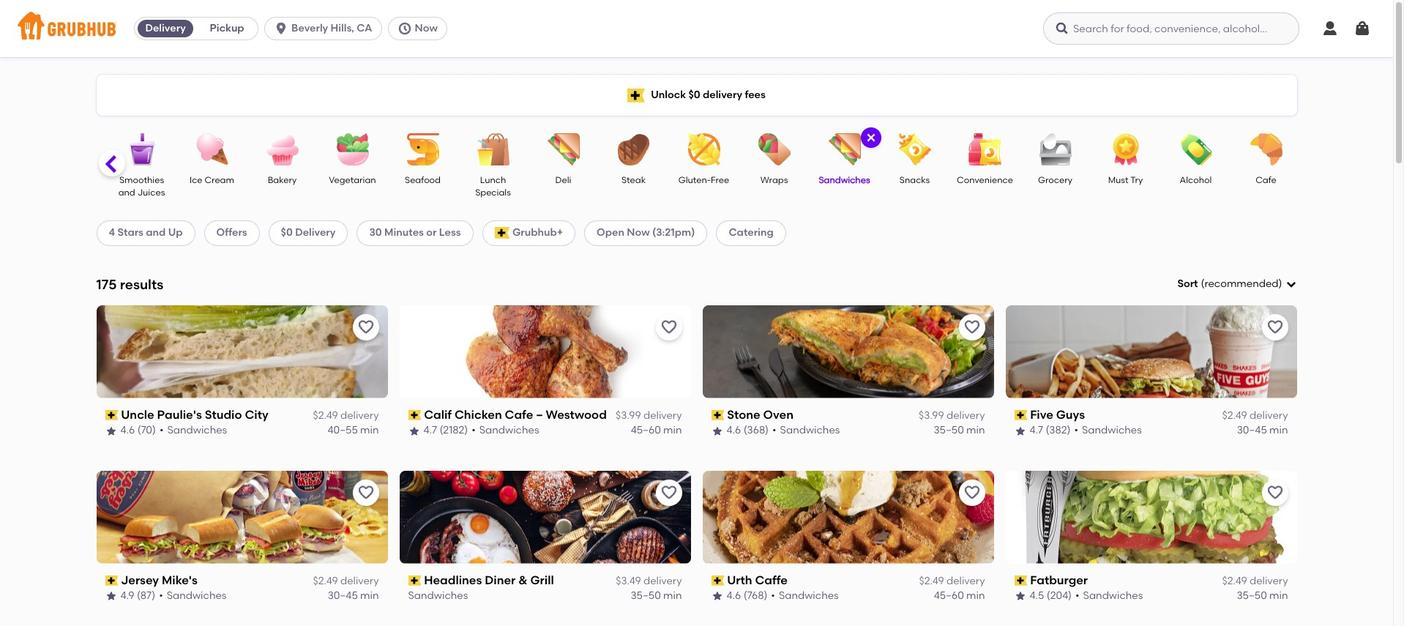 Task type: locate. For each thing, give the bounding box(es) containing it.
$2.49 delivery for caffe
[[919, 575, 985, 587]]

sandwiches down calif chicken cafe – westwood
[[479, 424, 539, 437]]

• sandwiches down caffe
[[771, 590, 839, 602]]

0 vertical spatial 30–45
[[1237, 424, 1267, 437]]

4.6 for urth caffe
[[727, 590, 741, 602]]

and down smoothies
[[118, 188, 135, 198]]

$2.49 delivery for guys
[[1223, 409, 1288, 422]]

0 horizontal spatial $3.99
[[616, 409, 641, 422]]

• right (87)
[[159, 590, 163, 602]]

1 vertical spatial 30–45 min
[[328, 590, 379, 602]]

0 horizontal spatial 30–45 min
[[328, 590, 379, 602]]

delivery inside button
[[145, 22, 186, 34]]

save this restaurant image for urth caffe
[[963, 484, 981, 501]]

1 horizontal spatial grubhub plus flag logo image
[[628, 88, 645, 102]]

45–60
[[631, 424, 661, 437], [934, 590, 964, 602]]

0 horizontal spatial and
[[118, 188, 135, 198]]

subscription pass image for jersey
[[105, 576, 118, 586]]

save this restaurant button for fatburger
[[1262, 479, 1288, 506]]

bakery
[[268, 175, 297, 185]]

0 horizontal spatial delivery
[[145, 22, 186, 34]]

cafe
[[1256, 175, 1277, 185], [505, 408, 533, 422]]

shakes image
[[46, 133, 97, 165]]

1 horizontal spatial delivery
[[295, 226, 336, 239]]

juices
[[137, 188, 165, 198]]

0 vertical spatial and
[[118, 188, 135, 198]]

• sandwiches for chicken
[[472, 424, 539, 437]]

cafe left the –
[[505, 408, 533, 422]]

urth caffe logo image
[[703, 471, 994, 564]]

save this restaurant image
[[357, 318, 375, 336], [963, 318, 981, 336], [357, 484, 375, 501], [660, 484, 678, 501], [1267, 484, 1284, 501]]

subscription pass image for stone
[[711, 410, 724, 420]]

now right ca
[[415, 22, 438, 34]]

4.6 for uncle paulie's studio city
[[120, 424, 135, 437]]

seafood
[[405, 175, 441, 185]]

30–45 min
[[1237, 424, 1288, 437], [328, 590, 379, 602]]

subscription pass image for headlines
[[408, 576, 421, 586]]

star icon image for uncle
[[105, 425, 117, 437]]

jersey mike's
[[121, 573, 198, 587]]

• sandwiches for guys
[[1075, 424, 1142, 437]]

1 horizontal spatial and
[[146, 226, 166, 239]]

0 vertical spatial $0
[[689, 88, 701, 101]]

35–50
[[934, 424, 964, 437], [631, 590, 661, 602], [1237, 590, 1267, 602]]

subscription pass image left jersey
[[105, 576, 118, 586]]

fatburger
[[1030, 573, 1088, 587]]

1 horizontal spatial now
[[627, 226, 650, 239]]

svg image
[[1055, 21, 1070, 36], [865, 132, 877, 144]]

• sandwiches for oven
[[773, 424, 840, 437]]

now
[[415, 22, 438, 34], [627, 226, 650, 239]]

sandwiches image
[[819, 133, 870, 165]]

4.7
[[424, 424, 437, 437], [1030, 424, 1044, 437]]

delivery left pickup
[[145, 22, 186, 34]]

0 vertical spatial 45–60 min
[[631, 424, 682, 437]]

1 horizontal spatial 45–60 min
[[934, 590, 985, 602]]

steak
[[622, 175, 646, 185]]

min for fatburger
[[1270, 590, 1288, 602]]

$3.99 delivery for calif chicken cafe – westwood
[[616, 409, 682, 422]]

bakery image
[[257, 133, 308, 165]]

$3.99 for calif chicken cafe – westwood
[[616, 409, 641, 422]]

1 horizontal spatial $3.99
[[919, 409, 944, 422]]

1 vertical spatial 45–60
[[934, 590, 964, 602]]

subscription pass image left urth
[[711, 576, 724, 586]]

4.7 (2182)
[[424, 424, 468, 437]]

4.7 for calif chicken cafe – westwood
[[424, 424, 437, 437]]

1 horizontal spatial 4.7
[[1030, 424, 1044, 437]]

0 horizontal spatial 45–60 min
[[631, 424, 682, 437]]

grubhub plus flag logo image for grubhub+
[[495, 227, 510, 239]]

(368)
[[744, 424, 769, 437]]

1 vertical spatial grubhub plus flag logo image
[[495, 227, 510, 239]]

free
[[711, 175, 730, 185]]

urth
[[727, 573, 753, 587]]

save this restaurant button
[[353, 314, 379, 340], [656, 314, 682, 340], [959, 314, 985, 340], [1262, 314, 1288, 340], [353, 479, 379, 506], [656, 479, 682, 506], [959, 479, 985, 506], [1262, 479, 1288, 506]]

2 horizontal spatial 35–50
[[1237, 590, 1267, 602]]

$2.49 for mike's
[[313, 575, 338, 587]]

and left up at top
[[146, 226, 166, 239]]

0 horizontal spatial 4.7
[[424, 424, 437, 437]]

star icon image left 4.6 (368)
[[711, 425, 723, 437]]

star icon image left 4.7 (2182)
[[408, 425, 420, 437]]

ice cream
[[190, 175, 234, 185]]

subscription pass image
[[711, 410, 724, 420], [105, 576, 118, 586], [408, 576, 421, 586], [1015, 576, 1028, 586]]

$2.49 delivery
[[313, 409, 379, 422], [1223, 409, 1288, 422], [313, 575, 379, 587], [919, 575, 985, 587], [1223, 575, 1288, 587]]

delivery left 30
[[295, 226, 336, 239]]

(382)
[[1046, 424, 1071, 437]]

ca
[[357, 22, 372, 34]]

$2.49 for paulie's
[[313, 409, 338, 422]]

30–45 min for five guys
[[1237, 424, 1288, 437]]

$2.49 delivery for mike's
[[313, 575, 379, 587]]

0 horizontal spatial 45–60
[[631, 424, 661, 437]]

1 vertical spatial 45–60 min
[[934, 590, 985, 602]]

offers
[[216, 226, 247, 239]]

save this restaurant button for headlines diner & grill
[[656, 479, 682, 506]]

unlock
[[651, 88, 686, 101]]

wraps image
[[749, 133, 800, 165]]

4.6 (368)
[[727, 424, 769, 437]]

• sandwiches for mike's
[[159, 590, 227, 602]]

star icon image left 4.9
[[105, 591, 117, 602]]

$2.49 for caffe
[[919, 575, 944, 587]]

1 vertical spatial delivery
[[295, 226, 336, 239]]

sandwiches down mike's
[[167, 590, 227, 602]]

sandwiches for paulie's
[[167, 424, 227, 437]]

(204)
[[1047, 590, 1072, 602]]

1 horizontal spatial 35–50 min
[[934, 424, 985, 437]]

• sandwiches down calif chicken cafe – westwood
[[472, 424, 539, 437]]

1 horizontal spatial cafe
[[1256, 175, 1277, 185]]

• down oven
[[773, 424, 777, 437]]

delivery for five guys
[[1250, 409, 1288, 422]]

subscription pass image for calif chicken cafe – westwood
[[408, 410, 421, 420]]

main navigation navigation
[[0, 0, 1394, 57]]

4.6 down "stone"
[[727, 424, 741, 437]]

$3.49
[[616, 575, 641, 587]]

None field
[[1178, 277, 1297, 292]]

grill
[[530, 573, 554, 587]]

snacks
[[900, 175, 930, 185]]

sandwiches
[[819, 175, 870, 185], [167, 424, 227, 437], [479, 424, 539, 437], [780, 424, 840, 437], [1082, 424, 1142, 437], [167, 590, 227, 602], [408, 590, 468, 602], [779, 590, 839, 602], [1083, 590, 1143, 602]]

headlines
[[424, 573, 482, 587]]

beverly hills, ca button
[[264, 17, 388, 40]]

0 horizontal spatial 35–50
[[631, 590, 661, 602]]

4.7 down "calif"
[[424, 424, 437, 437]]

4.6 down urth
[[727, 590, 741, 602]]

• sandwiches down oven
[[773, 424, 840, 437]]

star icon image left the 4.6 (70)
[[105, 425, 117, 437]]

0 horizontal spatial 30–45
[[328, 590, 358, 602]]

sandwiches down caffe
[[779, 590, 839, 602]]

and
[[118, 188, 135, 198], [146, 226, 166, 239]]

1 vertical spatial 30–45
[[328, 590, 358, 602]]

0 horizontal spatial svg image
[[865, 132, 877, 144]]

• sandwiches down the uncle paulie's studio city
[[160, 424, 227, 437]]

• sandwiches down guys
[[1075, 424, 1142, 437]]

sandwiches down the uncle paulie's studio city
[[167, 424, 227, 437]]

1 horizontal spatial $3.99 delivery
[[919, 409, 985, 422]]

open
[[597, 226, 625, 239]]

1 horizontal spatial $0
[[689, 88, 701, 101]]

delivery for urth caffe
[[947, 575, 985, 587]]

recommended
[[1205, 278, 1279, 290]]

subscription pass image left headlines
[[408, 576, 421, 586]]

1 horizontal spatial svg image
[[1055, 21, 1070, 36]]

subscription pass image left five
[[1015, 410, 1028, 420]]

1 $3.99 from the left
[[616, 409, 641, 422]]

stone oven logo image
[[703, 305, 994, 398]]

sandwiches down guys
[[1082, 424, 1142, 437]]

svg image
[[1322, 20, 1339, 37], [1354, 20, 1372, 37], [274, 21, 289, 36], [397, 21, 412, 36], [1286, 278, 1297, 290]]

star icon image for urth
[[711, 591, 723, 602]]

studio
[[205, 408, 242, 422]]

0 horizontal spatial grubhub plus flag logo image
[[495, 227, 510, 239]]

min
[[360, 424, 379, 437], [664, 424, 682, 437], [967, 424, 985, 437], [1270, 424, 1288, 437], [360, 590, 379, 602], [664, 590, 682, 602], [967, 590, 985, 602], [1270, 590, 1288, 602]]

$0
[[689, 88, 701, 101], [281, 226, 293, 239]]

mike's
[[162, 573, 198, 587]]

ice cream image
[[186, 133, 238, 165]]

alcohol
[[1180, 175, 1212, 185]]

4.6 down "uncle"
[[120, 424, 135, 437]]

star icon image
[[105, 425, 117, 437], [408, 425, 420, 437], [711, 425, 723, 437], [1015, 425, 1026, 437], [105, 591, 117, 602], [711, 591, 723, 602], [1015, 591, 1026, 602]]

pickup button
[[196, 17, 258, 40]]

minutes
[[385, 226, 424, 239]]

• down caffe
[[771, 590, 775, 602]]

seafood image
[[397, 133, 449, 165]]

0 horizontal spatial save this restaurant image
[[660, 318, 678, 336]]

0 vertical spatial delivery
[[145, 22, 186, 34]]

save this restaurant image for calif chicken cafe – westwood
[[660, 318, 678, 336]]

0 horizontal spatial 35–50 min
[[631, 590, 682, 602]]

convenience
[[957, 175, 1013, 185]]

2 $3.99 delivery from the left
[[919, 409, 985, 422]]

40–55
[[328, 424, 358, 437]]

subscription pass image left "uncle"
[[105, 410, 118, 420]]

grocery
[[1038, 175, 1073, 185]]

delivery
[[145, 22, 186, 34], [295, 226, 336, 239]]

caffe
[[755, 573, 788, 587]]

• for mike's
[[159, 590, 163, 602]]

0 vertical spatial grubhub plus flag logo image
[[628, 88, 645, 102]]

sandwiches down sandwiches image
[[819, 175, 870, 185]]

$3.99 delivery
[[616, 409, 682, 422], [919, 409, 985, 422]]

save this restaurant button for uncle paulie's studio city
[[353, 314, 379, 340]]

sandwiches down oven
[[780, 424, 840, 437]]

2 4.7 from the left
[[1030, 424, 1044, 437]]

$2.49
[[313, 409, 338, 422], [1223, 409, 1248, 422], [313, 575, 338, 587], [919, 575, 944, 587], [1223, 575, 1248, 587]]

2 horizontal spatial save this restaurant image
[[1267, 318, 1284, 336]]

30–45 for five guys
[[1237, 424, 1267, 437]]

must try
[[1108, 175, 1143, 185]]

five guys
[[1030, 408, 1085, 422]]

calif chicken cafe – westwood logo image
[[399, 305, 691, 398]]

save this restaurant button for stone oven
[[959, 314, 985, 340]]

• down guys
[[1075, 424, 1079, 437]]

• sandwiches down mike's
[[159, 590, 227, 602]]

deli image
[[538, 133, 589, 165]]

4.6 (70)
[[120, 424, 156, 437]]

4.9 (87)
[[120, 590, 155, 602]]

uncle paulie's studio city
[[121, 408, 269, 422]]

$0 down bakery
[[281, 226, 293, 239]]

save this restaurant image for diner
[[660, 484, 678, 501]]

0 horizontal spatial now
[[415, 22, 438, 34]]

$0 right unlock
[[689, 88, 701, 101]]

0 vertical spatial 45–60
[[631, 424, 661, 437]]

1 4.7 from the left
[[424, 424, 437, 437]]

now inside button
[[415, 22, 438, 34]]

1 horizontal spatial 30–45 min
[[1237, 424, 1288, 437]]

0 horizontal spatial $0
[[281, 226, 293, 239]]

sandwiches for mike's
[[167, 590, 227, 602]]

guys
[[1056, 408, 1085, 422]]

grubhub plus flag logo image for unlock $0 delivery fees
[[628, 88, 645, 102]]

0 horizontal spatial $3.99 delivery
[[616, 409, 682, 422]]

subscription pass image
[[105, 410, 118, 420], [408, 410, 421, 420], [1015, 410, 1028, 420], [711, 576, 724, 586]]

4.7 down five
[[1030, 424, 1044, 437]]

city
[[245, 408, 269, 422]]

min for stone oven
[[967, 424, 985, 437]]

grubhub plus flag logo image
[[628, 88, 645, 102], [495, 227, 510, 239]]

star icon image left 4.6 (768) on the right of page
[[711, 591, 723, 602]]

1 horizontal spatial save this restaurant image
[[963, 484, 981, 501]]

2 $3.99 from the left
[[919, 409, 944, 422]]

1 horizontal spatial 30–45
[[1237, 424, 1267, 437]]

save this restaurant image for oven
[[963, 318, 981, 336]]

1 vertical spatial cafe
[[505, 408, 533, 422]]

star icon image left 4.7 (382)
[[1015, 425, 1026, 437]]

now right open
[[627, 226, 650, 239]]

1 horizontal spatial 45–60
[[934, 590, 964, 602]]

0 vertical spatial svg image
[[1055, 21, 1070, 36]]

• for guys
[[1075, 424, 1079, 437]]

2 horizontal spatial 35–50 min
[[1237, 590, 1288, 602]]

30 minutes or less
[[369, 226, 461, 239]]

grocery image
[[1030, 133, 1081, 165]]

0 vertical spatial now
[[415, 22, 438, 34]]

save this restaurant image for paulie's
[[357, 318, 375, 336]]

cafe image
[[1241, 133, 1292, 165]]

1 horizontal spatial 35–50
[[934, 424, 964, 437]]

4.6 for stone oven
[[727, 424, 741, 437]]

subscription pass image left fatburger
[[1015, 576, 1028, 586]]

grubhub plus flag logo image left unlock
[[628, 88, 645, 102]]

• right (70)
[[160, 424, 164, 437]]

subscription pass image left "stone"
[[711, 410, 724, 420]]

cafe down cafe image
[[1256, 175, 1277, 185]]

grubhub plus flag logo image left grubhub+
[[495, 227, 510, 239]]

westwood
[[546, 408, 607, 422]]

30–45
[[1237, 424, 1267, 437], [328, 590, 358, 602]]

sandwiches for guys
[[1082, 424, 1142, 437]]

save this restaurant image
[[660, 318, 678, 336], [1267, 318, 1284, 336], [963, 484, 981, 501]]

urth caffe
[[727, 573, 788, 587]]

save this restaurant image for mike's
[[357, 484, 375, 501]]

• right (204)
[[1076, 590, 1080, 602]]

1 $3.99 delivery from the left
[[616, 409, 682, 422]]

• down chicken
[[472, 424, 476, 437]]

35–50 for oven
[[934, 424, 964, 437]]

1 vertical spatial $0
[[281, 226, 293, 239]]

save this restaurant button for jersey mike's
[[353, 479, 379, 506]]

beverly
[[292, 22, 328, 34]]

now button
[[388, 17, 453, 40]]

none field containing sort
[[1178, 277, 1297, 292]]

35–50 min
[[934, 424, 985, 437], [631, 590, 682, 602], [1237, 590, 1288, 602]]

chicken
[[455, 408, 502, 422]]

0 vertical spatial 30–45 min
[[1237, 424, 1288, 437]]

subscription pass image left "calif"
[[408, 410, 421, 420]]

jersey mike's logo image
[[96, 471, 388, 564]]



Task type: describe. For each thing, give the bounding box(es) containing it.
smoothies
[[119, 175, 164, 185]]

subscription pass image for uncle paulie's studio city
[[105, 410, 118, 420]]

delivery for jersey mike's
[[340, 575, 379, 587]]

35–50 min for oven
[[934, 424, 985, 437]]

4.9
[[120, 590, 134, 602]]

min for urth caffe
[[967, 590, 985, 602]]

vegetarian image
[[327, 133, 378, 165]]

sandwiches for oven
[[780, 424, 840, 437]]

• for oven
[[773, 424, 777, 437]]

$3.99 for stone oven
[[919, 409, 944, 422]]

unlock $0 delivery fees
[[651, 88, 766, 101]]

delivery for stone oven
[[947, 409, 985, 422]]

sort
[[1178, 278, 1198, 290]]

delivery for fatburger
[[1250, 575, 1288, 587]]

or
[[426, 226, 437, 239]]

4
[[109, 226, 115, 239]]

steak image
[[608, 133, 659, 165]]

• for chicken
[[472, 424, 476, 437]]

(70)
[[137, 424, 156, 437]]

delivery button
[[135, 17, 196, 40]]

stars
[[118, 226, 143, 239]]

pickup
[[210, 22, 244, 34]]

stone oven
[[727, 408, 794, 422]]

sandwiches down headlines
[[408, 590, 468, 602]]

star icon image left the 4.5
[[1015, 591, 1026, 602]]

4.7 for five guys
[[1030, 424, 1044, 437]]

4.5
[[1030, 590, 1045, 602]]

must try image
[[1100, 133, 1152, 165]]

min for uncle paulie's studio city
[[360, 424, 379, 437]]

paulie's
[[157, 408, 202, 422]]

(
[[1201, 278, 1205, 290]]

(768)
[[744, 590, 768, 602]]

sandwiches for chicken
[[479, 424, 539, 437]]

)
[[1279, 278, 1283, 290]]

gluten-free
[[679, 175, 730, 185]]

wraps
[[761, 175, 788, 185]]

0 vertical spatial cafe
[[1256, 175, 1277, 185]]

must
[[1108, 175, 1129, 185]]

4.5 (204)
[[1030, 590, 1072, 602]]

svg image inside beverly hills, ca button
[[274, 21, 289, 36]]

diner
[[485, 573, 516, 587]]

calif chicken cafe – westwood
[[424, 408, 607, 422]]

open now (3:21pm)
[[597, 226, 695, 239]]

30
[[369, 226, 382, 239]]

hills,
[[331, 22, 354, 34]]

grubhub+
[[513, 226, 563, 239]]

star icon image for jersey
[[105, 591, 117, 602]]

subscription pass image for urth caffe
[[711, 576, 724, 586]]

175
[[96, 276, 117, 293]]

delivery for uncle paulie's studio city
[[340, 409, 379, 422]]

jersey
[[121, 573, 159, 587]]

five
[[1030, 408, 1054, 422]]

fatburger logo image
[[1006, 471, 1297, 564]]

calif
[[424, 408, 452, 422]]

gluten free image
[[678, 133, 730, 165]]

star icon image for stone
[[711, 425, 723, 437]]

1 vertical spatial now
[[627, 226, 650, 239]]

4.7 (382)
[[1030, 424, 1071, 437]]

30–45 for jersey mike's
[[328, 590, 358, 602]]

45–60 for calif chicken cafe – westwood
[[631, 424, 661, 437]]

star icon image for calif
[[408, 425, 420, 437]]

1 vertical spatial and
[[146, 226, 166, 239]]

&
[[519, 573, 528, 587]]

delivery for headlines diner & grill
[[644, 575, 682, 587]]

$2.49 for guys
[[1223, 409, 1248, 422]]

• sandwiches for paulie's
[[160, 424, 227, 437]]

$2.49 delivery for paulie's
[[313, 409, 379, 422]]

vegetarian
[[329, 175, 376, 185]]

lunch specials image
[[468, 133, 519, 165]]

lunch specials
[[475, 175, 511, 198]]

175 results
[[96, 276, 163, 293]]

convenience image
[[960, 133, 1011, 165]]

specials
[[475, 188, 511, 198]]

save this restaurant image for five guys
[[1267, 318, 1284, 336]]

headlines diner & grill
[[424, 573, 554, 587]]

headlines diner & grill logo image
[[399, 471, 691, 564]]

svg image inside main navigation navigation
[[1055, 21, 1070, 36]]

45–60 min for calif chicken cafe – westwood
[[631, 424, 682, 437]]

(2182)
[[440, 424, 468, 437]]

delivery for calif chicken cafe – westwood
[[644, 409, 682, 422]]

lunch
[[480, 175, 506, 185]]

ice
[[190, 175, 203, 185]]

star icon image for five
[[1015, 425, 1026, 437]]

• for caffe
[[771, 590, 775, 602]]

save this restaurant button for calif chicken cafe – westwood
[[656, 314, 682, 340]]

4.6 (768)
[[727, 590, 768, 602]]

$3.49 delivery
[[616, 575, 682, 587]]

sandwiches for caffe
[[779, 590, 839, 602]]

min for calif chicken cafe – westwood
[[664, 424, 682, 437]]

$3.99 delivery for stone oven
[[919, 409, 985, 422]]

(3:21pm)
[[652, 226, 695, 239]]

oven
[[763, 408, 794, 422]]

smoothies and juices image
[[116, 133, 167, 165]]

min for jersey mike's
[[360, 590, 379, 602]]

Search for food, convenience, alcohol... search field
[[1044, 12, 1300, 45]]

fees
[[745, 88, 766, 101]]

less
[[439, 226, 461, 239]]

0 horizontal spatial cafe
[[505, 408, 533, 422]]

–
[[536, 408, 543, 422]]

(87)
[[137, 590, 155, 602]]

• sandwiches for caffe
[[771, 590, 839, 602]]

30–45 min for jersey mike's
[[328, 590, 379, 602]]

results
[[120, 276, 163, 293]]

sandwiches right (204)
[[1083, 590, 1143, 602]]

gluten-
[[679, 175, 711, 185]]

save this restaurant button for five guys
[[1262, 314, 1288, 340]]

svg image inside 'now' button
[[397, 21, 412, 36]]

catering
[[729, 226, 774, 239]]

cream
[[205, 175, 234, 185]]

1 vertical spatial svg image
[[865, 132, 877, 144]]

45–60 for urth caffe
[[934, 590, 964, 602]]

$0 delivery
[[281, 226, 336, 239]]

min for five guys
[[1270, 424, 1288, 437]]

subscription pass image for five guys
[[1015, 410, 1028, 420]]

alcohol image
[[1171, 133, 1222, 165]]

35–50 for diner
[[631, 590, 661, 602]]

sort ( recommended )
[[1178, 278, 1283, 290]]

• for paulie's
[[160, 424, 164, 437]]

45–60 min for urth caffe
[[934, 590, 985, 602]]

min for headlines diner & grill
[[664, 590, 682, 602]]

up
[[168, 226, 183, 239]]

4 stars and up
[[109, 226, 183, 239]]

uncle
[[121, 408, 154, 422]]

40–55 min
[[328, 424, 379, 437]]

35–50 min for diner
[[631, 590, 682, 602]]

stone
[[727, 408, 761, 422]]

save this restaurant button for urth caffe
[[959, 479, 985, 506]]

and inside smoothies and juices
[[118, 188, 135, 198]]

snacks image
[[889, 133, 941, 165]]

uncle paulie's studio city logo image
[[96, 305, 388, 398]]

five guys logo image
[[1006, 305, 1297, 398]]

try
[[1131, 175, 1143, 185]]

• sandwiches right (204)
[[1076, 590, 1143, 602]]



Task type: vqa. For each thing, say whether or not it's contained in the screenshot.
Turf
no



